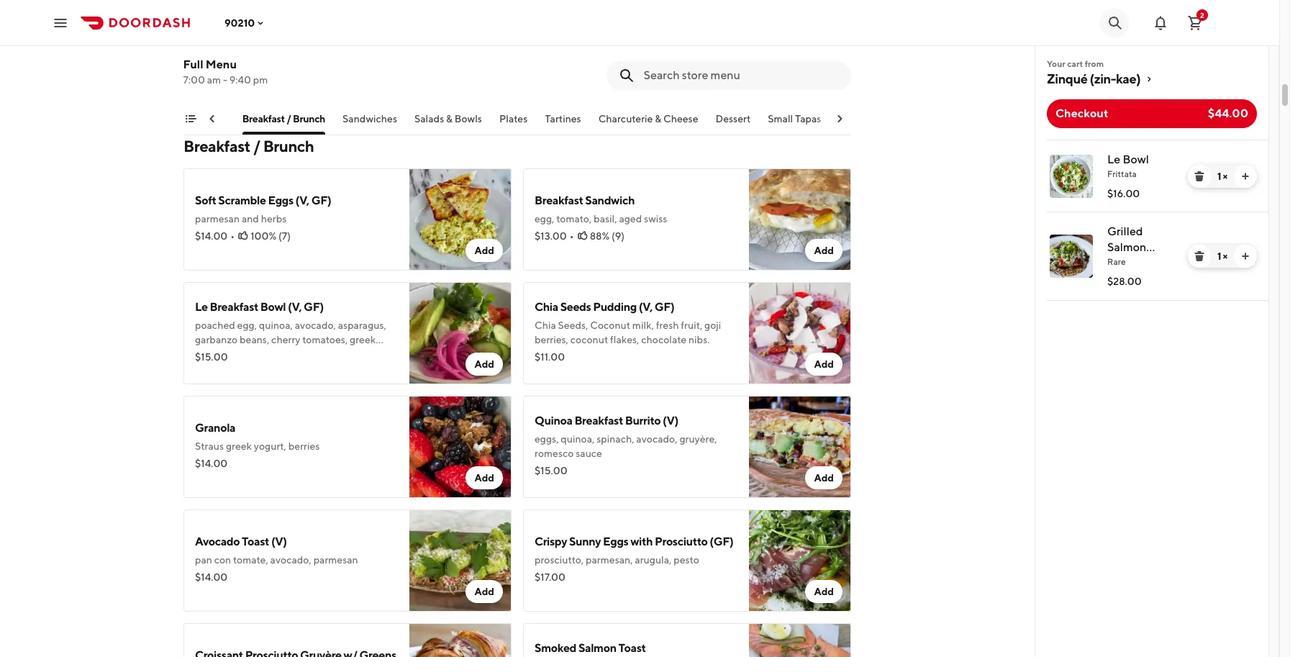Task type: locate. For each thing, give the bounding box(es) containing it.
smoked salmon toast
[[535, 641, 646, 655]]

toast
[[242, 535, 269, 548], [619, 641, 646, 655]]

0 vertical spatial $14.00
[[195, 230, 228, 242]]

3 $14.00 from the top
[[195, 571, 228, 583]]

open menu image
[[52, 14, 69, 31]]

(gf) right prosciutto
[[710, 535, 734, 548]]

1 vertical spatial avocado,
[[636, 433, 678, 445]]

list
[[1036, 140, 1269, 301]]

$14.00 inside granola straus greek yogurt, berries $14.00
[[195, 458, 228, 469]]

eggs
[[268, 194, 293, 207], [603, 535, 629, 548]]

chia
[[535, 300, 558, 314], [535, 320, 556, 331]]

plates
[[500, 113, 528, 125]]

le up poached
[[195, 300, 208, 314]]

0 horizontal spatial eggs
[[268, 194, 293, 207]]

1 vertical spatial (gf)
[[710, 535, 734, 548]]

2 & from the left
[[655, 113, 662, 125]]

ice
[[535, 37, 549, 49]]

fresh
[[656, 320, 679, 331]]

cream.
[[551, 37, 581, 49]]

gf) inside the le breakfast bowl (v, gf) poached egg, quinoa, avocado, asparagus, garbanzo beans, cherry tomatoes, greek yogurt
[[304, 300, 324, 314]]

add button for chia seeds pudding (v, gf)
[[806, 353, 843, 376]]

$14.00 •
[[195, 230, 235, 242]]

1 × for grilled salmon plate (gf)
[[1218, 250, 1228, 262]]

$15.00 down romesco
[[535, 465, 568, 476]]

1 × right remove item from cart icon
[[1218, 171, 1228, 182]]

egg, inside breakfast sandwich egg, tomato, basil, aged swiss
[[535, 213, 555, 225]]

1 horizontal spatial &
[[655, 113, 662, 125]]

2 chia from the top
[[535, 320, 556, 331]]

2 • from the left
[[570, 230, 574, 242]]

0 vertical spatial $15.00
[[195, 351, 228, 363]]

small tapas
[[768, 113, 822, 125]]

breakfast / brunch down pm
[[243, 113, 326, 125]]

0 vertical spatial chia
[[535, 300, 558, 314]]

1 horizontal spatial eggs
[[603, 535, 629, 548]]

1 vertical spatial add one to cart image
[[1240, 250, 1252, 262]]

$14.00 down pan
[[195, 571, 228, 583]]

/
[[287, 113, 292, 125], [253, 137, 260, 155]]

brunch up soft scramble eggs (v, gf) parmesan and herbs
[[263, 137, 314, 155]]

greek
[[350, 334, 376, 345], [226, 440, 252, 452]]

from
[[1085, 58, 1104, 69]]

1 vertical spatial /
[[253, 137, 260, 155]]

gruyère,
[[680, 433, 717, 445]]

× right remove item from cart image
[[1223, 250, 1228, 262]]

gf) for le breakfast bowl (v, gf)
[[304, 300, 324, 314]]

7:00
[[184, 74, 205, 86]]

salmon for plate
[[1108, 240, 1147, 254]]

0 vertical spatial avocado,
[[295, 320, 336, 331]]

prosciutto,
[[535, 554, 584, 566]]

granola
[[195, 421, 235, 435]]

parmesan,
[[586, 554, 633, 566]]

fruit,
[[681, 320, 703, 331]]

1 horizontal spatial egg,
[[535, 213, 555, 225]]

1 add one to cart image from the top
[[1240, 171, 1252, 182]]

1 horizontal spatial $15.00
[[535, 465, 568, 476]]

1 1 × from the top
[[1218, 171, 1228, 182]]

0 vertical spatial egg,
[[535, 213, 555, 225]]

quinoa
[[535, 414, 573, 428]]

(v) right madeleine
[[251, 25, 267, 39]]

100%
[[251, 230, 277, 242]]

eggs up herbs
[[268, 194, 293, 207]]

quinoa breakfast burrito (v) image
[[749, 396, 851, 498]]

eggs up parmesan,
[[603, 535, 629, 548]]

le bowl image
[[1050, 155, 1093, 198]]

greek down asparagus,
[[350, 334, 376, 345]]

2 vertical spatial $14.00
[[195, 571, 228, 583]]

1 for le bowl
[[1218, 171, 1221, 182]]

(v, inside the le breakfast bowl (v, gf) poached egg, quinoa, avocado, asparagus, garbanzo beans, cherry tomatoes, greek yogurt
[[288, 300, 302, 314]]

pear tart image
[[749, 0, 851, 95]]

berries,
[[535, 334, 569, 345]]

0 vertical spatial 1 ×
[[1218, 171, 1228, 182]]

1 vertical spatial $14.00
[[195, 458, 228, 469]]

1 for grilled salmon plate (gf)
[[1218, 250, 1221, 262]]

egg, up beans,
[[237, 320, 257, 331]]

1 horizontal spatial (v)
[[271, 535, 287, 548]]

2 $14.00 from the top
[[195, 458, 228, 469]]

greek right straus
[[226, 440, 252, 452]]

add one to cart image
[[1240, 171, 1252, 182], [1240, 250, 1252, 262]]

add button for quinoa breakfast burrito (v)
[[806, 466, 843, 489]]

0 horizontal spatial bowl
[[260, 300, 286, 314]]

2 vertical spatial (v)
[[271, 535, 287, 548]]

$17.00
[[535, 571, 566, 583]]

100% (7)
[[251, 230, 291, 242]]

berries
[[288, 440, 320, 452]]

breakfast up tomato,
[[535, 194, 583, 207]]

0 vertical spatial quinoa,
[[259, 320, 293, 331]]

0 horizontal spatial egg,
[[237, 320, 257, 331]]

add button for avocado toast (v)
[[466, 580, 503, 603]]

& left bowls at the top
[[447, 113, 453, 125]]

2 items, open order cart image
[[1187, 14, 1204, 31]]

0 vertical spatial le
[[1108, 153, 1121, 166]]

brunch left the sandwiches
[[293, 113, 326, 125]]

add for chia seeds pudding (v, gf)
[[814, 358, 834, 370]]

avocado, inside avocado toast (v) pan con tomate, avocado, parmesan $14.00
[[270, 554, 312, 566]]

0 horizontal spatial (v)
[[251, 25, 267, 39]]

add one to cart image for le bowl
[[1240, 171, 1252, 182]]

0 horizontal spatial parmesan
[[195, 213, 240, 225]]

0 horizontal spatial •
[[231, 230, 235, 242]]

breakfast
[[243, 113, 285, 125], [184, 137, 250, 155], [535, 194, 583, 207], [210, 300, 258, 314], [575, 414, 623, 428]]

1 vertical spatial quinoa,
[[561, 433, 595, 445]]

croissant prosciutto gruyère w/ greens image
[[410, 623, 512, 657]]

seeds
[[560, 300, 591, 314]]

0 vertical spatial ×
[[1223, 171, 1228, 182]]

eggs inside soft scramble eggs (v, gf) parmesan and herbs
[[268, 194, 293, 207]]

2 × from the top
[[1223, 250, 1228, 262]]

salmon inside grilled salmon plate (gf)
[[1108, 240, 1147, 254]]

0 horizontal spatial $15.00
[[195, 351, 228, 363]]

1 vertical spatial eggs
[[603, 535, 629, 548]]

0 vertical spatial toast
[[242, 535, 269, 548]]

$14.00 down soft
[[195, 230, 228, 242]]

×
[[1223, 171, 1228, 182], [1223, 250, 1228, 262]]

1 × from the top
[[1223, 171, 1228, 182]]

0 horizontal spatial salmon
[[579, 641, 617, 655]]

1 1 from the top
[[1218, 171, 1221, 182]]

gf)
[[311, 194, 331, 207], [304, 300, 324, 314], [655, 300, 675, 314]]

1 chia from the top
[[535, 300, 558, 314]]

1 vertical spatial bowl
[[260, 300, 286, 314]]

chia seeds pudding (v, gf) chia seeds, coconut milk, fresh fruit, goji berries, coconut flakes, chocolate nibs. $11.00
[[535, 300, 721, 363]]

1 vertical spatial $15.00
[[535, 465, 568, 476]]

(v, inside chia seeds pudding (v, gf) chia seeds, coconut milk, fresh fruit, goji berries, coconut flakes, chocolate nibs. $11.00
[[639, 300, 653, 314]]

add one to cart image right remove item from cart image
[[1240, 250, 1252, 262]]

sandwich
[[585, 194, 635, 207]]

1 horizontal spatial toast
[[619, 641, 646, 655]]

1 horizontal spatial parmesan
[[314, 554, 358, 566]]

quinoa, up sauce
[[561, 433, 595, 445]]

1 horizontal spatial salmon
[[1108, 240, 1147, 254]]

0 vertical spatial eggs
[[268, 194, 293, 207]]

× for le bowl
[[1223, 171, 1228, 182]]

add button for soft scramble eggs (v, gf)
[[466, 239, 503, 262]]

crispy sunny eggs with prosciutto (gf) prosciutto, parmesan, arugula, pesto $17.00
[[535, 535, 734, 583]]

1 • from the left
[[231, 230, 235, 242]]

1 vertical spatial chia
[[535, 320, 556, 331]]

avocado, down burrito
[[636, 433, 678, 445]]

pastries
[[189, 113, 225, 125]]

bowl inside le bowl frittata
[[1123, 153, 1149, 166]]

scroll menu navigation left image
[[207, 113, 218, 125]]

avocado, right tomate,
[[270, 554, 312, 566]]

2 add one to cart image from the top
[[1240, 250, 1252, 262]]

0 vertical spatial salmon
[[1108, 240, 1147, 254]]

0 horizontal spatial greek
[[226, 440, 252, 452]]

$28.00
[[1108, 276, 1142, 287]]

1 vertical spatial (v)
[[663, 414, 679, 428]]

& left cheese
[[655, 113, 662, 125]]

breakfast down pm
[[243, 113, 285, 125]]

(v, inside soft scramble eggs (v, gf) parmesan and herbs
[[296, 194, 309, 207]]

(v) right avocado
[[271, 535, 287, 548]]

add button
[[466, 239, 503, 262], [806, 239, 843, 262], [466, 353, 503, 376], [806, 353, 843, 376], [466, 466, 503, 489], [806, 466, 843, 489], [466, 580, 503, 603], [806, 580, 843, 603]]

2 1 × from the top
[[1218, 250, 1228, 262]]

2 horizontal spatial (v)
[[663, 414, 679, 428]]

remove item from cart image
[[1194, 250, 1206, 262]]

$14.00
[[195, 230, 228, 242], [195, 458, 228, 469], [195, 571, 228, 583]]

greek inside the le breakfast bowl (v, gf) poached egg, quinoa, avocado, asparagus, garbanzo beans, cherry tomatoes, greek yogurt
[[350, 334, 376, 345]]

sharing
[[839, 113, 874, 125]]

bowl up cherry
[[260, 300, 286, 314]]

$16.00
[[1108, 188, 1140, 199]]

parmesan inside soft scramble eggs (v, gf) parmesan and herbs
[[195, 213, 240, 225]]

breakfast inside the le breakfast bowl (v, gf) poached egg, quinoa, avocado, asparagus, garbanzo beans, cherry tomatoes, greek yogurt
[[210, 300, 258, 314]]

le inside the le breakfast bowl (v, gf) poached egg, quinoa, avocado, asparagus, garbanzo beans, cherry tomatoes, greek yogurt
[[195, 300, 208, 314]]

dessert button
[[716, 112, 751, 135]]

0 vertical spatial bowl
[[1123, 153, 1149, 166]]

• down tomato,
[[570, 230, 574, 242]]

1 vertical spatial 1
[[1218, 250, 1221, 262]]

0 vertical spatial (gf)
[[1137, 256, 1162, 270]]

quinoa, inside the le breakfast bowl (v, gf) poached egg, quinoa, avocado, asparagus, garbanzo beans, cherry tomatoes, greek yogurt
[[259, 320, 293, 331]]

2 vertical spatial avocado,
[[270, 554, 312, 566]]

show menu categories image
[[185, 113, 196, 125]]

breakfast sandwich image
[[749, 168, 851, 271]]

0 vertical spatial breakfast / brunch
[[243, 113, 326, 125]]

herbs
[[261, 213, 287, 225]]

granola image
[[410, 396, 512, 498]]

breakfast up spinach,
[[575, 414, 623, 428]]

1 & from the left
[[447, 113, 453, 125]]

add
[[475, 245, 494, 256], [814, 245, 834, 256], [475, 358, 494, 370], [814, 358, 834, 370], [475, 472, 494, 484], [814, 472, 834, 484], [475, 586, 494, 597], [814, 586, 834, 597]]

quinoa, up cherry
[[259, 320, 293, 331]]

bowl up 'frittata'
[[1123, 153, 1149, 166]]

breakfast up poached
[[210, 300, 258, 314]]

am
[[207, 74, 221, 86]]

full menu 7:00 am - 9:40 pm
[[184, 58, 268, 86]]

con
[[214, 554, 231, 566]]

egg, up $13.00
[[535, 213, 555, 225]]

le inside le bowl frittata
[[1108, 153, 1121, 166]]

gf) inside soft scramble eggs (v, gf) parmesan and herbs
[[311, 194, 331, 207]]

2 1 from the top
[[1218, 250, 1221, 262]]

add button for le breakfast bowl (v, gf)
[[466, 353, 503, 376]]

0 vertical spatial parmesan
[[195, 213, 240, 225]]

1 right remove item from cart image
[[1218, 250, 1221, 262]]

(v)
[[251, 25, 267, 39], [663, 414, 679, 428], [271, 535, 287, 548]]

1 horizontal spatial bowl
[[1123, 153, 1149, 166]]

with
[[631, 535, 653, 548]]

90210
[[225, 17, 255, 28]]

breakfast / brunch
[[243, 113, 326, 125], [184, 137, 314, 155]]

zinqué
[[1047, 71, 1088, 86]]

0 vertical spatial (v)
[[251, 25, 267, 39]]

× right remove item from cart icon
[[1223, 171, 1228, 182]]

charcuterie & cheese
[[599, 113, 699, 125]]

gf) inside chia seeds pudding (v, gf) chia seeds, coconut milk, fresh fruit, goji berries, coconut flakes, chocolate nibs. $11.00
[[655, 300, 675, 314]]

greek inside granola straus greek yogurt, berries $14.00
[[226, 440, 252, 452]]

add one to cart image for grilled salmon plate (gf)
[[1240, 250, 1252, 262]]

1 horizontal spatial •
[[570, 230, 574, 242]]

1 × right remove item from cart image
[[1218, 250, 1228, 262]]

1 vertical spatial egg,
[[237, 320, 257, 331]]

grilled salmon plate (gf) image
[[1050, 235, 1093, 278]]

spinach,
[[597, 433, 634, 445]]

1
[[1218, 171, 1221, 182], [1218, 250, 1221, 262]]

0 horizontal spatial le
[[195, 300, 208, 314]]

(gf) right "plate"
[[1137, 256, 1162, 270]]

poached
[[195, 320, 235, 331]]

avocado, inside the le breakfast bowl (v, gf) poached egg, quinoa, avocado, asparagus, garbanzo beans, cherry tomatoes, greek yogurt
[[295, 320, 336, 331]]

0 vertical spatial 1
[[1218, 171, 1221, 182]]

1 horizontal spatial quinoa,
[[561, 433, 595, 445]]

1 horizontal spatial (gf)
[[1137, 256, 1162, 270]]

salmon down the grilled
[[1108, 240, 1147, 254]]

smoked
[[535, 641, 577, 655]]

ice cream.
[[535, 37, 581, 49]]

1 right remove item from cart icon
[[1218, 171, 1221, 182]]

le for le bowl
[[1108, 153, 1121, 166]]

0 vertical spatial greek
[[350, 334, 376, 345]]

1 vertical spatial salmon
[[579, 641, 617, 655]]

0 horizontal spatial &
[[447, 113, 453, 125]]

0 horizontal spatial quinoa,
[[259, 320, 293, 331]]

sauce
[[576, 448, 602, 459]]

chia left seeds
[[535, 300, 558, 314]]

small tapas button
[[768, 112, 822, 135]]

0 vertical spatial /
[[287, 113, 292, 125]]

$14.00 down straus
[[195, 458, 228, 469]]

1 vertical spatial ×
[[1223, 250, 1228, 262]]

egg, inside the le breakfast bowl (v, gf) poached egg, quinoa, avocado, asparagus, garbanzo beans, cherry tomatoes, greek yogurt
[[237, 320, 257, 331]]

salmon right smoked
[[579, 641, 617, 655]]

1 vertical spatial brunch
[[263, 137, 314, 155]]

avocado, up "tomatoes,"
[[295, 320, 336, 331]]

add for breakfast sandwich
[[814, 245, 834, 256]]

le bowl frittata
[[1108, 153, 1149, 179]]

gf) for chia seeds pudding (v, gf)
[[655, 300, 675, 314]]

cherry
[[271, 334, 300, 345]]

(v) inside quinoa breakfast burrito (v) eggs, quinoa, spinach, avocado, gruyère, romesco sauce $15.00
[[663, 414, 679, 428]]

&
[[447, 113, 453, 125], [655, 113, 662, 125]]

smoked salmon toast image
[[749, 623, 851, 657]]

tartines
[[545, 113, 582, 125]]

1 horizontal spatial le
[[1108, 153, 1121, 166]]

1 vertical spatial parmesan
[[314, 554, 358, 566]]

1 vertical spatial greek
[[226, 440, 252, 452]]

bowl
[[1123, 153, 1149, 166], [260, 300, 286, 314]]

(v, for pudding
[[639, 300, 653, 314]]

88% (9)
[[590, 230, 625, 242]]

1 ×
[[1218, 171, 1228, 182], [1218, 250, 1228, 262]]

• left 100%
[[231, 230, 235, 242]]

1 vertical spatial 1 ×
[[1218, 250, 1228, 262]]

(v) right burrito
[[663, 414, 679, 428]]

eggs inside "crispy sunny eggs with prosciutto (gf) prosciutto, parmesan, arugula, pesto $17.00"
[[603, 535, 629, 548]]

avocado, inside quinoa breakfast burrito (v) eggs, quinoa, spinach, avocado, gruyère, romesco sauce $15.00
[[636, 433, 678, 445]]

cart
[[1068, 58, 1083, 69]]

breakfast / brunch down scroll menu navigation left image
[[184, 137, 314, 155]]

0 horizontal spatial (gf)
[[710, 535, 734, 548]]

(gf) inside grilled salmon plate (gf)
[[1137, 256, 1162, 270]]

0 horizontal spatial toast
[[242, 535, 269, 548]]

full
[[184, 58, 204, 71]]

1 horizontal spatial greek
[[350, 334, 376, 345]]

small
[[768, 113, 794, 125]]

scroll menu navigation right image
[[834, 113, 846, 125]]

$4.00
[[195, 48, 224, 59]]

egg,
[[535, 213, 555, 225], [237, 320, 257, 331]]

dessert
[[716, 113, 751, 125]]

chia up berries,
[[535, 320, 556, 331]]

add one to cart image right remove item from cart icon
[[1240, 171, 1252, 182]]

madeleine (v) image
[[410, 0, 512, 95]]

salmon
[[1108, 240, 1147, 254], [579, 641, 617, 655]]

breakfast inside quinoa breakfast burrito (v) eggs, quinoa, spinach, avocado, gruyère, romesco sauce $15.00
[[575, 414, 623, 428]]

gf) for soft scramble eggs (v, gf)
[[311, 194, 331, 207]]

$15.00 down "garbanzo" on the bottom of the page
[[195, 351, 228, 363]]

1 vertical spatial le
[[195, 300, 208, 314]]

tapas
[[796, 113, 822, 125]]

avocado,
[[295, 320, 336, 331], [636, 433, 678, 445], [270, 554, 312, 566]]

le up 'frittata'
[[1108, 153, 1121, 166]]

0 vertical spatial add one to cart image
[[1240, 171, 1252, 182]]



Task type: describe. For each thing, give the bounding box(es) containing it.
breakfast inside breakfast sandwich egg, tomato, basil, aged swiss
[[535, 194, 583, 207]]

remove item from cart image
[[1194, 171, 1206, 182]]

le breakfast bowl (v, gf) poached egg, quinoa, avocado, asparagus, garbanzo beans, cherry tomatoes, greek yogurt
[[195, 300, 386, 360]]

quinoa breakfast burrito (v) eggs, quinoa, spinach, avocado, gruyère, romesco sauce $15.00
[[535, 414, 717, 476]]

add button for crispy sunny eggs with prosciutto (gf)
[[806, 580, 843, 603]]

soft
[[195, 194, 216, 207]]

avocado toast (v) image
[[410, 510, 512, 612]]

add button for breakfast sandwich
[[806, 239, 843, 262]]

scramble
[[218, 194, 266, 207]]

breakfast sandwich egg, tomato, basil, aged swiss
[[535, 194, 667, 225]]

eggs for sunny
[[603, 535, 629, 548]]

0 horizontal spatial /
[[253, 137, 260, 155]]

(7)
[[279, 230, 291, 242]]

bowl inside the le breakfast bowl (v, gf) poached egg, quinoa, avocado, asparagus, garbanzo beans, cherry tomatoes, greek yogurt
[[260, 300, 286, 314]]

9:40
[[230, 74, 252, 86]]

notification bell image
[[1152, 14, 1170, 31]]

zinqué (zin-kae)
[[1047, 71, 1141, 86]]

sharing button
[[839, 112, 874, 135]]

& for salads
[[447, 113, 453, 125]]

charcuterie & cheese button
[[599, 112, 699, 135]]

-
[[223, 74, 228, 86]]

sunny
[[569, 535, 601, 548]]

1 × for le bowl
[[1218, 171, 1228, 182]]

soft scramble eggs (v, gf) parmesan and herbs
[[195, 194, 331, 225]]

charcuterie
[[599, 113, 653, 125]]

sandwiches button
[[343, 112, 398, 135]]

breakfast down pastries button
[[184, 137, 250, 155]]

salads
[[415, 113, 445, 125]]

swiss
[[644, 213, 667, 225]]

(v, for bowl
[[288, 300, 302, 314]]

salads & bowls button
[[415, 112, 482, 135]]

your
[[1047, 58, 1066, 69]]

• for scramble
[[231, 230, 235, 242]]

grilled
[[1108, 225, 1143, 238]]

1 $14.00 from the top
[[195, 230, 228, 242]]

nibs.
[[689, 334, 710, 345]]

chocolate
[[641, 334, 687, 345]]

your cart from
[[1047, 58, 1104, 69]]

quinoa, inside quinoa breakfast burrito (v) eggs, quinoa, spinach, avocado, gruyère, romesco sauce $15.00
[[561, 433, 595, 445]]

cheese
[[664, 113, 699, 125]]

$15.00 inside quinoa breakfast burrito (v) eggs, quinoa, spinach, avocado, gruyère, romesco sauce $15.00
[[535, 465, 568, 476]]

add for quinoa breakfast burrito (v)
[[814, 472, 834, 484]]

zinqué (zin-kae) link
[[1047, 71, 1257, 88]]

beans,
[[240, 334, 269, 345]]

add for soft scramble eggs (v, gf)
[[475, 245, 494, 256]]

$44.00
[[1208, 107, 1249, 120]]

(v) inside avocado toast (v) pan con tomate, avocado, parmesan $14.00
[[271, 535, 287, 548]]

tomatoes,
[[302, 334, 348, 345]]

pudding
[[593, 300, 637, 314]]

and
[[242, 213, 259, 225]]

burrito
[[625, 414, 661, 428]]

pan
[[195, 554, 212, 566]]

seeds,
[[558, 320, 588, 331]]

asparagus,
[[338, 320, 386, 331]]

milk,
[[633, 320, 654, 331]]

toast inside avocado toast (v) pan con tomate, avocado, parmesan $14.00
[[242, 535, 269, 548]]

(9)
[[612, 230, 625, 242]]

flakes,
[[610, 334, 639, 345]]

plates button
[[500, 112, 528, 135]]

le breakfast bowl (v, gf) image
[[410, 282, 512, 384]]

× for grilled salmon plate (gf)
[[1223, 250, 1228, 262]]

straus
[[195, 440, 224, 452]]

0 vertical spatial brunch
[[293, 113, 326, 125]]

rare
[[1108, 256, 1126, 267]]

add for avocado toast (v)
[[475, 586, 494, 597]]

salmon for toast
[[579, 641, 617, 655]]

madeleine (v)
[[195, 25, 267, 39]]

madeleine
[[195, 25, 249, 39]]

yogurt,
[[254, 440, 286, 452]]

$11.00
[[535, 351, 565, 363]]

& for charcuterie
[[655, 113, 662, 125]]

parmesan inside avocado toast (v) pan con tomate, avocado, parmesan $14.00
[[314, 554, 358, 566]]

sandwiches
[[343, 113, 398, 125]]

Item Search search field
[[644, 68, 840, 83]]

tomate,
[[233, 554, 268, 566]]

goji
[[705, 320, 721, 331]]

(gf) inside "crispy sunny eggs with prosciutto (gf) prosciutto, parmesan, arugula, pesto $17.00"
[[710, 535, 734, 548]]

add for le breakfast bowl (v, gf)
[[475, 358, 494, 370]]

88%
[[590, 230, 610, 242]]

checkout
[[1056, 107, 1109, 120]]

tartines button
[[545, 112, 582, 135]]

plate
[[1108, 256, 1135, 270]]

list containing le bowl
[[1036, 140, 1269, 301]]

(v, for eggs
[[296, 194, 309, 207]]

arugula,
[[635, 554, 672, 566]]

1 vertical spatial breakfast / brunch
[[184, 137, 314, 155]]

eggs for scramble
[[268, 194, 293, 207]]

2
[[1201, 10, 1205, 19]]

add for granola
[[475, 472, 494, 484]]

coconut
[[571, 334, 608, 345]]

avocado toast (v) pan con tomate, avocado, parmesan $14.00
[[195, 535, 358, 583]]

1 vertical spatial toast
[[619, 641, 646, 655]]

2 button
[[1181, 8, 1210, 37]]

bowls
[[455, 113, 482, 125]]

menu
[[206, 58, 237, 71]]

frittata
[[1108, 168, 1137, 179]]

eggs,
[[535, 433, 559, 445]]

add for crispy sunny eggs with prosciutto (gf)
[[814, 586, 834, 597]]

chia seeds pudding (v, gf) image
[[749, 282, 851, 384]]

$14.00 inside avocado toast (v) pan con tomate, avocado, parmesan $14.00
[[195, 571, 228, 583]]

add button for granola
[[466, 466, 503, 489]]

soft scramble eggs (v, gf) image
[[410, 168, 512, 271]]

• for sandwich
[[570, 230, 574, 242]]

(zin-
[[1090, 71, 1116, 86]]

aged
[[619, 213, 642, 225]]

romesco
[[535, 448, 574, 459]]

crispy sunny eggs with prosciutto (gf) image
[[749, 510, 851, 612]]

kae)
[[1116, 71, 1141, 86]]

le for le breakfast bowl (v, gf)
[[195, 300, 208, 314]]

1 horizontal spatial /
[[287, 113, 292, 125]]



Task type: vqa. For each thing, say whether or not it's contained in the screenshot.


